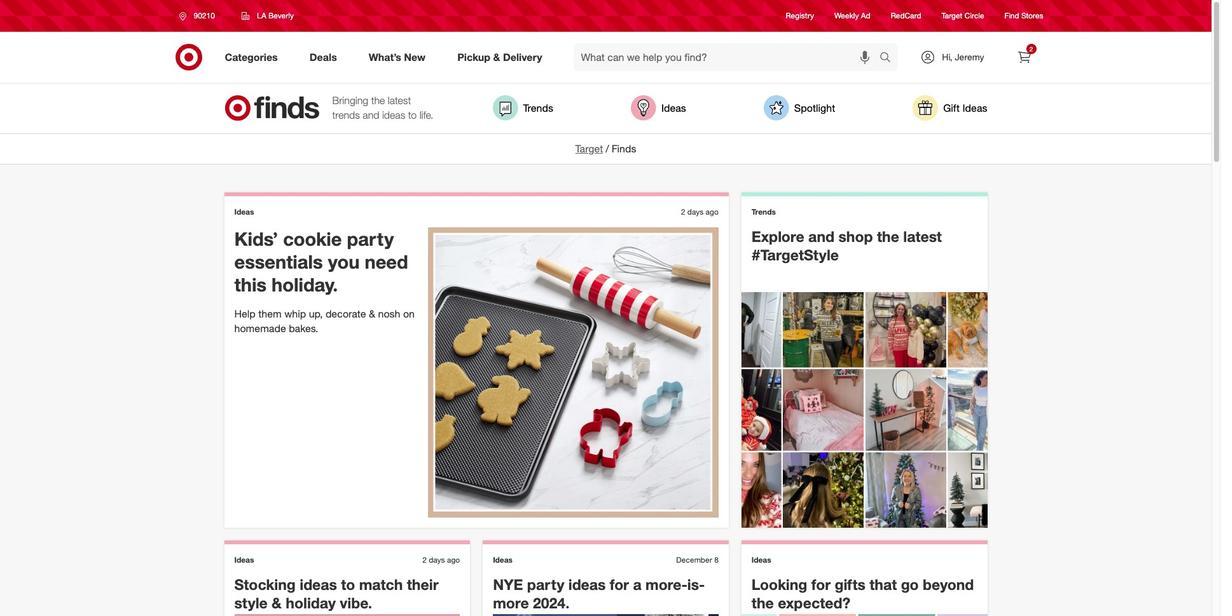Task type: locate. For each thing, give the bounding box(es) containing it.
0 vertical spatial and
[[363, 109, 379, 121]]

2 for from the left
[[811, 576, 831, 594]]

for left a in the right bottom of the page
[[610, 576, 629, 594]]

trends
[[523, 101, 553, 114], [752, 207, 776, 217]]

0 horizontal spatial latest
[[388, 94, 411, 107]]

1 horizontal spatial trends
[[752, 207, 776, 217]]

on
[[403, 308, 415, 320]]

the down looking
[[752, 594, 774, 612]]

1 horizontal spatial target
[[942, 11, 962, 21]]

ideas link
[[631, 95, 686, 121]]

1 vertical spatial ago
[[447, 556, 460, 565]]

ideas up nye party ideas for a more-is-more 2024. image
[[568, 576, 606, 594]]

deals
[[310, 51, 337, 63]]

1 horizontal spatial 2 days ago
[[681, 207, 719, 217]]

gift ideas
[[943, 101, 987, 114]]

2 for kids' cookie party essentials you need this holiday. "image"
[[681, 207, 685, 217]]

redcard
[[891, 11, 921, 21]]

party inside nye party ideas for a more-is- more 2024.
[[527, 576, 564, 594]]

to inside stocking ideas to match their style & holiday vibe.
[[341, 576, 355, 594]]

need
[[365, 251, 408, 274]]

ago for kids' cookie party essentials you need this holiday. "image"
[[706, 207, 719, 217]]

essentials
[[234, 251, 323, 274]]

latest inside explore and shop the latest #targetstyle
[[903, 228, 942, 245]]

ideas
[[661, 101, 686, 114], [963, 101, 987, 114], [234, 207, 254, 217], [234, 556, 254, 565], [493, 556, 513, 565], [752, 556, 771, 565]]

bringing
[[332, 94, 368, 107]]

to
[[408, 109, 417, 121], [341, 576, 355, 594]]

la beverly
[[257, 11, 294, 20]]

1 vertical spatial trends
[[752, 207, 776, 217]]

target left circle
[[942, 11, 962, 21]]

to left life.
[[408, 109, 417, 121]]

1 vertical spatial party
[[527, 576, 564, 594]]

0 vertical spatial 2 days ago
[[681, 207, 719, 217]]

search button
[[874, 43, 905, 74]]

1 vertical spatial to
[[341, 576, 355, 594]]

1 horizontal spatial and
[[808, 228, 834, 245]]

1 horizontal spatial days
[[687, 207, 704, 217]]

0 horizontal spatial target
[[575, 142, 603, 155]]

and up #targetstyle
[[808, 228, 834, 245]]

the inside explore and shop the latest #targetstyle
[[877, 228, 899, 245]]

0 horizontal spatial and
[[363, 109, 379, 121]]

la beverly button
[[233, 4, 302, 27]]

gift
[[943, 101, 960, 114]]

2 horizontal spatial ideas
[[568, 576, 606, 594]]

0 horizontal spatial ideas
[[300, 576, 337, 594]]

whip
[[284, 308, 306, 320]]

& right pickup
[[493, 51, 500, 63]]

party up 2024.
[[527, 576, 564, 594]]

1 horizontal spatial for
[[811, 576, 831, 594]]

days for kids' cookie party essentials you need this holiday. "image"
[[687, 207, 704, 217]]

search
[[874, 52, 905, 65]]

party
[[347, 228, 394, 251], [527, 576, 564, 594]]

nosh
[[378, 308, 400, 320]]

for up expected?
[[811, 576, 831, 594]]

0 horizontal spatial the
[[371, 94, 385, 107]]

ad
[[861, 11, 870, 21]]

what's
[[369, 51, 401, 63]]

2 vertical spatial &
[[272, 594, 282, 612]]

days
[[687, 207, 704, 217], [429, 556, 445, 565]]

1 horizontal spatial ideas
[[382, 109, 405, 121]]

help
[[234, 308, 256, 320]]

1 vertical spatial 2 days ago
[[422, 556, 460, 565]]

for
[[610, 576, 629, 594], [811, 576, 831, 594]]

& down stocking
[[272, 594, 282, 612]]

that
[[870, 576, 897, 594]]

the
[[371, 94, 385, 107], [877, 228, 899, 245], [752, 594, 774, 612]]

0 vertical spatial target
[[942, 11, 962, 21]]

1 vertical spatial days
[[429, 556, 445, 565]]

0 horizontal spatial ago
[[447, 556, 460, 565]]

1 horizontal spatial to
[[408, 109, 417, 121]]

latest
[[388, 94, 411, 107], [903, 228, 942, 245]]

2 days ago
[[681, 207, 719, 217], [422, 556, 460, 565]]

0 horizontal spatial 2 days ago
[[422, 556, 460, 565]]

1 vertical spatial target
[[575, 142, 603, 155]]

trends link
[[493, 95, 553, 121]]

2 vertical spatial the
[[752, 594, 774, 612]]

2
[[1029, 45, 1033, 53], [681, 207, 685, 217], [422, 556, 427, 565]]

0 vertical spatial &
[[493, 51, 500, 63]]

nye party ideas for a more-is-more 2024. image
[[493, 615, 719, 617]]

looking
[[752, 576, 807, 594]]

1 horizontal spatial latest
[[903, 228, 942, 245]]

help them whip up, decorate & nosh on homemade bakes.
[[234, 308, 415, 335]]

target circle link
[[942, 10, 984, 21]]

0 horizontal spatial days
[[429, 556, 445, 565]]

2 vertical spatial 2
[[422, 556, 427, 565]]

1 vertical spatial 2
[[681, 207, 685, 217]]

0 vertical spatial to
[[408, 109, 417, 121]]

is-
[[687, 576, 705, 594]]

1 vertical spatial the
[[877, 228, 899, 245]]

0 horizontal spatial 2
[[422, 556, 427, 565]]

ideas
[[382, 109, 405, 121], [300, 576, 337, 594], [568, 576, 606, 594]]

redcard link
[[891, 10, 921, 21]]

hi, jeremy
[[942, 52, 984, 62]]

0 vertical spatial ago
[[706, 207, 719, 217]]

2 days ago for stocking ideas to match their style & holiday vibe. image
[[422, 556, 460, 565]]

2 horizontal spatial 2
[[1029, 45, 1033, 53]]

0 horizontal spatial for
[[610, 576, 629, 594]]

stocking ideas to match their style & holiday vibe. image
[[234, 615, 460, 617]]

ago
[[706, 207, 719, 217], [447, 556, 460, 565]]

1 horizontal spatial 2
[[681, 207, 685, 217]]

them
[[258, 308, 282, 320]]

& left "nosh"
[[369, 308, 375, 320]]

deals link
[[299, 43, 353, 71]]

1 for from the left
[[610, 576, 629, 594]]

1 vertical spatial &
[[369, 308, 375, 320]]

0 vertical spatial days
[[687, 207, 704, 217]]

ideas up the "holiday"
[[300, 576, 337, 594]]

0 vertical spatial party
[[347, 228, 394, 251]]

trends
[[332, 109, 360, 121]]

& inside stocking ideas to match their style & holiday vibe.
[[272, 594, 282, 612]]

and right "trends"
[[363, 109, 379, 121]]

pickup & delivery link
[[447, 43, 558, 71]]

0 horizontal spatial party
[[347, 228, 394, 251]]

what's new
[[369, 51, 426, 63]]

1 horizontal spatial ago
[[706, 207, 719, 217]]

target link
[[575, 142, 603, 155]]

kids' cookie party essentials you need this holiday. image
[[428, 228, 719, 518]]

0 vertical spatial trends
[[523, 101, 553, 114]]

holiday
[[286, 594, 336, 612]]

1 vertical spatial and
[[808, 228, 834, 245]]

explore and shop the latest #targetstyle
[[752, 228, 942, 264]]

& inside help them whip up, decorate & nosh on homemade bakes.
[[369, 308, 375, 320]]

1 vertical spatial latest
[[903, 228, 942, 245]]

weekly ad link
[[834, 10, 870, 21]]

2 horizontal spatial the
[[877, 228, 899, 245]]

What can we help you find? suggestions appear below search field
[[573, 43, 883, 71]]

and inside bringing the latest trends and ideas to life.
[[363, 109, 379, 121]]

and
[[363, 109, 379, 121], [808, 228, 834, 245]]

stores
[[1021, 11, 1043, 21]]

shop
[[839, 228, 873, 245]]

0 vertical spatial the
[[371, 94, 385, 107]]

find stores
[[1005, 11, 1043, 21]]

2 link
[[1010, 43, 1038, 71]]

0 vertical spatial latest
[[388, 94, 411, 107]]

1 horizontal spatial the
[[752, 594, 774, 612]]

the right bringing
[[371, 94, 385, 107]]

ideas inside stocking ideas to match their style & holiday vibe.
[[300, 576, 337, 594]]

the right shop
[[877, 228, 899, 245]]

1 horizontal spatial &
[[369, 308, 375, 320]]

stocking ideas to match their style & holiday vibe.
[[234, 576, 439, 612]]

target left /
[[575, 142, 603, 155]]

2 days ago for kids' cookie party essentials you need this holiday. "image"
[[681, 207, 719, 217]]

days for stocking ideas to match their style & holiday vibe. image
[[429, 556, 445, 565]]

party up need in the left top of the page
[[347, 228, 394, 251]]

finds
[[612, 142, 636, 155]]

december 8
[[676, 556, 719, 565]]

&
[[493, 51, 500, 63], [369, 308, 375, 320], [272, 594, 282, 612]]

1 horizontal spatial party
[[527, 576, 564, 594]]

pickup & delivery
[[457, 51, 542, 63]]

trends down "delivery"
[[523, 101, 553, 114]]

0 horizontal spatial &
[[272, 594, 282, 612]]

to up the vibe.
[[341, 576, 355, 594]]

hi,
[[942, 52, 952, 62]]

ideas left life.
[[382, 109, 405, 121]]

jeremy
[[955, 52, 984, 62]]

0 horizontal spatial to
[[341, 576, 355, 594]]

collage of gift ideas image
[[741, 615, 987, 617]]

find stores link
[[1005, 10, 1043, 21]]

trends up explore
[[752, 207, 776, 217]]



Task type: vqa. For each thing, say whether or not it's contained in the screenshot.
servings
no



Task type: describe. For each thing, give the bounding box(es) containing it.
new
[[404, 51, 426, 63]]

bringing the latest trends and ideas to life.
[[332, 94, 433, 121]]

life.
[[420, 109, 433, 121]]

90210
[[194, 11, 215, 20]]

/
[[606, 142, 609, 155]]

categories
[[225, 51, 278, 63]]

match
[[359, 576, 403, 594]]

style
[[234, 594, 268, 612]]

target finds image
[[224, 95, 320, 121]]

homemade
[[234, 322, 286, 335]]

decorate
[[326, 308, 366, 320]]

a
[[633, 576, 641, 594]]

for inside looking for gifts that go beyond the expected?
[[811, 576, 831, 594]]

delivery
[[503, 51, 542, 63]]

90210 button
[[171, 4, 228, 27]]

target for target circle
[[942, 11, 962, 21]]

more-
[[646, 576, 687, 594]]

2 for stocking ideas to match their style & holiday vibe. image
[[422, 556, 427, 565]]

ago for stocking ideas to match their style & holiday vibe. image
[[447, 556, 460, 565]]

8
[[714, 556, 719, 565]]

looking for gifts that go beyond the expected?
[[752, 576, 974, 612]]

2024.
[[533, 594, 570, 612]]

and inside explore and shop the latest #targetstyle
[[808, 228, 834, 245]]

you
[[328, 251, 360, 274]]

#targetstyle
[[752, 246, 839, 264]]

more
[[493, 594, 529, 612]]

december
[[676, 556, 712, 565]]

ideas inside nye party ideas for a more-is- more 2024.
[[568, 576, 606, 594]]

party inside kids' cookie party essentials you need this holiday.
[[347, 228, 394, 251]]

0 horizontal spatial trends
[[523, 101, 553, 114]]

beverly
[[268, 11, 294, 20]]

target for target / finds
[[575, 142, 603, 155]]

vibe.
[[340, 594, 372, 612]]

weekly ad
[[834, 11, 870, 21]]

nye
[[493, 576, 523, 594]]

what's new link
[[358, 43, 441, 71]]

target circle
[[942, 11, 984, 21]]

beyond
[[923, 576, 974, 594]]

for inside nye party ideas for a more-is- more 2024.
[[610, 576, 629, 594]]

gift ideas link
[[913, 95, 987, 121]]

la
[[257, 11, 266, 20]]

target / finds
[[575, 142, 636, 155]]

expected?
[[778, 594, 850, 612]]

kids' cookie party essentials you need this holiday.
[[234, 228, 408, 297]]

up,
[[309, 308, 323, 320]]

registry link
[[786, 10, 814, 21]]

spotlight link
[[764, 95, 835, 121]]

weekly
[[834, 11, 859, 21]]

nye party ideas for a more-is- more 2024.
[[493, 576, 705, 612]]

2 horizontal spatial &
[[493, 51, 500, 63]]

spotlight
[[794, 101, 835, 114]]

pickup
[[457, 51, 490, 63]]

categories link
[[214, 43, 294, 71]]

latest inside bringing the latest trends and ideas to life.
[[388, 94, 411, 107]]

bakes.
[[289, 322, 318, 335]]

their
[[407, 576, 439, 594]]

find
[[1005, 11, 1019, 21]]

to inside bringing the latest trends and ideas to life.
[[408, 109, 417, 121]]

the inside looking for gifts that go beyond the expected?
[[752, 594, 774, 612]]

holiday.
[[272, 274, 338, 297]]

cookie
[[283, 228, 342, 251]]

the inside bringing the latest trends and ideas to life.
[[371, 94, 385, 107]]

gifts
[[835, 576, 865, 594]]

0 vertical spatial 2
[[1029, 45, 1033, 53]]

kids'
[[234, 228, 278, 251]]

go
[[901, 576, 919, 594]]

collage of people showing off their #targetstyle image
[[741, 293, 987, 528]]

this
[[234, 274, 266, 297]]

circle
[[965, 11, 984, 21]]

registry
[[786, 11, 814, 21]]

stocking
[[234, 576, 296, 594]]

explore
[[752, 228, 804, 245]]

ideas inside bringing the latest trends and ideas to life.
[[382, 109, 405, 121]]



